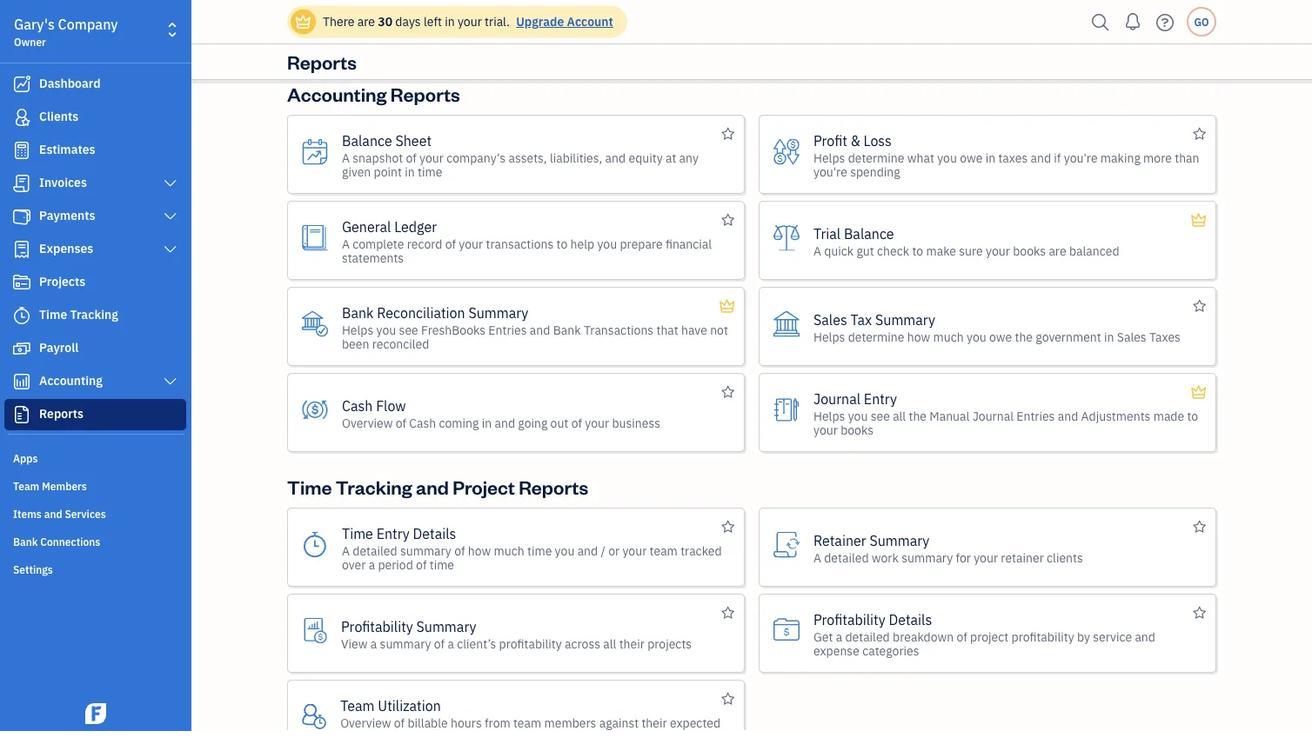 Task type: describe. For each thing, give the bounding box(es) containing it.
profitability details get a detailed breakdown of project profitability by service and expense categories
[[814, 611, 1156, 659]]

you inside sales tax summary helps determine how much you owe the government in sales taxes
[[967, 329, 987, 345]]

helps for bank reconciliation summary
[[342, 322, 374, 338]]

retainer
[[1001, 550, 1044, 566]]

your inside retainer summary a detailed work summary for your retainer clients
[[974, 550, 998, 566]]

books inside trial balance a quick gut check to make sure your books are balanced
[[1013, 243, 1046, 259]]

taxes
[[1150, 329, 1181, 345]]

if
[[1054, 150, 1061, 166]]

your inside the general ledger a complete record of your transactions to help you prepare financial statements
[[459, 236, 483, 252]]

search image
[[1087, 9, 1115, 35]]

expense
[[814, 643, 860, 659]]

your inside balance sheet a snapshot of your company's assets, liabilities, and equity at any given point in time
[[420, 150, 444, 166]]

detailed inside retainer summary a detailed work summary for your retainer clients
[[824, 550, 869, 566]]

chevron large down image for expenses
[[162, 243, 178, 257]]

period inside "summary of all your credit balance for your clients over a period of time"
[[1127, 15, 1162, 31]]

profitability for profitability details
[[1012, 629, 1074, 645]]

go button
[[1187, 7, 1217, 37]]

time inside time entry details a detailed summary of how much time you and / or your team tracked over a period of time
[[342, 525, 373, 543]]

and inside bank reconciliation summary helps you see freshbooks entries and bank transactions that have not been reconciled
[[530, 322, 550, 338]]

find
[[342, 22, 366, 38]]

days
[[395, 13, 421, 30]]

bank for connections
[[13, 535, 38, 549]]

project image
[[11, 274, 32, 292]]

a for trial balance
[[814, 243, 822, 259]]

0 horizontal spatial are
[[357, 13, 375, 30]]

balance inside balance sheet a snapshot of your company's assets, liabilities, and equity at any given point in time
[[342, 131, 392, 150]]

crown image up "not"
[[718, 296, 736, 317]]

summary inside profitability summary view a summary of a client's profitability across all their projects
[[380, 636, 431, 652]]

estimates link
[[4, 135, 186, 166]]

making
[[1101, 150, 1141, 166]]

and left project
[[416, 475, 449, 500]]

profit & loss helps determine what you owe in taxes and if you're making more than you're spending
[[814, 131, 1200, 180]]

company's
[[447, 150, 506, 166]]

team for members
[[13, 480, 39, 493]]

and inside cash flow overview of cash coming in and going out of your business
[[495, 415, 515, 431]]

upgrade
[[516, 13, 564, 30]]

project
[[970, 629, 1009, 645]]

summary inside "summary of all your credit balance for your clients over a period of time"
[[814, 15, 866, 31]]

loss
[[864, 131, 892, 150]]

each
[[449, 22, 475, 38]]

of inside balance sheet a snapshot of your company's assets, liabilities, and equity at any given point in time
[[406, 150, 417, 166]]

estimates
[[39, 141, 95, 158]]

their inside profitability summary view a summary of a client's profitability across all their projects
[[619, 636, 645, 652]]

much inside time entry details a detailed summary of how much time you and / or your team tracked over a period of time
[[494, 543, 525, 559]]

summary inside retainer summary a detailed work summary for your retainer clients
[[870, 532, 930, 550]]

crown image
[[1190, 210, 1208, 231]]

how for tax
[[908, 329, 931, 345]]

overview for cash
[[342, 415, 393, 431]]

items and services link
[[4, 500, 186, 527]]

payable
[[403, 3, 453, 22]]

accounting for accounting
[[39, 373, 103, 389]]

entry for time
[[377, 525, 410, 543]]

chevron large down image for accounting
[[162, 375, 178, 389]]

of inside profitability summary view a summary of a client's profitability across all their projects
[[434, 636, 445, 652]]

payment image
[[11, 208, 32, 225]]

transactions
[[584, 322, 654, 338]]

items and services
[[13, 507, 106, 521]]

you inside journal entry helps you see all the manual journal entries and adjustments made to your books
[[848, 408, 868, 424]]

clients inside retainer summary a detailed work summary for your retainer clients
[[1047, 550, 1083, 566]]

entries inside bank reconciliation summary helps you see freshbooks entries and bank transactions that have not been reconciled
[[489, 322, 527, 338]]

in inside sales tax summary helps determine how much you owe the government in sales taxes
[[1104, 329, 1114, 345]]

client image
[[11, 109, 32, 126]]

payments link
[[4, 201, 186, 232]]

needs
[[519, 22, 552, 38]]

summary inside bank reconciliation summary helps you see freshbooks entries and bank transactions that have not been reconciled
[[469, 304, 529, 322]]

period inside time entry details a detailed summary of how much time you and / or your team tracked over a period of time
[[378, 557, 413, 573]]

update favorite status for retainer summary image
[[1193, 517, 1206, 538]]

in inside profit & loss helps determine what you owe in taxes and if you're making more than you're spending
[[986, 150, 996, 166]]

reports link
[[4, 399, 186, 431]]

complete
[[353, 236, 404, 252]]

profitability for profitability details
[[814, 611, 886, 629]]

dashboard
[[39, 75, 101, 91]]

record
[[407, 236, 442, 252]]

time inside balance sheet a snapshot of your company's assets, liabilities, and equity at any given point in time
[[418, 164, 442, 180]]

spending
[[850, 164, 901, 180]]

not
[[710, 322, 728, 338]]

entries inside journal entry helps you see all the manual journal entries and adjustments made to your books
[[1017, 408, 1055, 424]]

to inside journal entry helps you see all the manual journal entries and adjustments made to your books
[[1188, 408, 1199, 424]]

all inside "summary of all your credit balance for your clients over a period of time"
[[883, 15, 896, 31]]

across
[[565, 636, 601, 652]]

in inside cash flow overview of cash coming in and going out of your business
[[482, 415, 492, 431]]

general
[[342, 218, 391, 236]]

notifications image
[[1119, 4, 1147, 39]]

prepare
[[620, 236, 663, 252]]

entry for journal
[[864, 390, 897, 408]]

tracked
[[681, 543, 722, 559]]

utilization
[[378, 697, 441, 715]]

freshbooks
[[421, 322, 486, 338]]

a for retainer summary
[[814, 550, 822, 566]]

any
[[679, 150, 699, 166]]

bank for reconciliation
[[342, 304, 374, 322]]

going
[[518, 415, 548, 431]]

update favorite status for general ledger image
[[722, 210, 735, 231]]

for for of
[[1006, 15, 1021, 31]]

team for utilization
[[340, 697, 375, 715]]

report image
[[11, 406, 32, 424]]

and inside time entry details a detailed summary of how much time you and / or your team tracked over a period of time
[[578, 543, 598, 559]]

clients inside "summary of all your credit balance for your clients over a period of time"
[[1051, 15, 1088, 31]]

are inside trial balance a quick gut check to make sure your books are balanced
[[1049, 243, 1067, 259]]

reports down there
[[287, 49, 357, 74]]

chevron large down image for invoices
[[162, 177, 178, 191]]

bank reconciliation summary helps you see freshbooks entries and bank transactions that have not been reconciled
[[342, 304, 728, 352]]

books inside journal entry helps you see all the manual journal entries and adjustments made to your books
[[841, 422, 874, 438]]

government
[[1036, 329, 1102, 345]]

work
[[872, 550, 899, 566]]

a inside time entry details a detailed summary of how much time you and / or your team tracked over a period of time
[[342, 543, 350, 559]]

manual
[[930, 408, 970, 424]]

been
[[342, 336, 369, 352]]

at
[[666, 150, 677, 166]]

team members link
[[4, 473, 186, 499]]

trial.
[[485, 13, 510, 30]]

dashboard link
[[4, 69, 186, 100]]

gut
[[857, 243, 874, 259]]

chevron large down image for payments
[[162, 210, 178, 224]]

you inside bank reconciliation summary helps you see freshbooks entries and bank transactions that have not been reconciled
[[376, 322, 396, 338]]

summary of all your credit balance for your clients over a period of time button
[[759, 0, 1217, 59]]

the inside journal entry helps you see all the manual journal entries and adjustments made to your books
[[909, 408, 927, 424]]

in inside balance sheet a snapshot of your company's assets, liabilities, and equity at any given point in time
[[405, 164, 415, 180]]

helps inside journal entry helps you see all the manual journal entries and adjustments made to your books
[[814, 408, 845, 424]]

business
[[612, 415, 661, 431]]

team inside team utilization overview of billable hours from team members against their expected capacity
[[513, 715, 542, 731]]

apps
[[13, 452, 38, 466]]

crown image left there
[[294, 13, 312, 31]]

help
[[571, 236, 595, 252]]

out inside accounts payable aging find out how much each vendor needs to be paid
[[369, 22, 387, 38]]

go
[[1194, 15, 1209, 29]]

go to help image
[[1151, 9, 1179, 35]]

there
[[323, 13, 355, 30]]

update favorite status for cash flow image
[[722, 382, 735, 403]]

aging
[[456, 3, 491, 22]]

your inside journal entry helps you see all the manual journal entries and adjustments made to your books
[[814, 422, 838, 438]]

how for payable
[[390, 22, 413, 38]]

against
[[599, 715, 639, 731]]

transactions
[[486, 236, 554, 252]]

1 horizontal spatial journal
[[973, 408, 1014, 424]]

tax
[[851, 311, 872, 329]]

owner
[[14, 35, 46, 49]]

reconciled
[[372, 336, 429, 352]]

financial
[[666, 236, 712, 252]]

sure
[[959, 243, 983, 259]]

paid
[[586, 22, 609, 38]]

accounts
[[342, 3, 400, 22]]

and inside main element
[[44, 507, 62, 521]]

credit
[[926, 15, 957, 31]]

tracking for time tracking
[[70, 307, 118, 323]]

of inside profitability details get a detailed breakdown of project profitability by service and expense categories
[[957, 629, 968, 645]]

retainer summary a detailed work summary for your retainer clients
[[814, 532, 1083, 566]]

reports inside "link"
[[39, 406, 84, 422]]

summary for entry
[[400, 543, 452, 559]]

in right the "left"
[[445, 13, 455, 30]]

account
[[567, 13, 613, 30]]

1 horizontal spatial you're
[[1064, 150, 1098, 166]]

expenses link
[[4, 234, 186, 265]]

0 horizontal spatial journal
[[814, 390, 861, 408]]

given
[[342, 164, 371, 180]]

what
[[908, 150, 935, 166]]

than
[[1175, 150, 1200, 166]]

time for time tracking and project reports
[[287, 475, 332, 500]]

check
[[877, 243, 910, 259]]

to inside the general ledger a complete record of your transactions to help you prepare financial statements
[[557, 236, 568, 252]]

by
[[1077, 629, 1090, 645]]

update favorite status for time entry details image
[[722, 517, 735, 538]]

balanced
[[1070, 243, 1120, 259]]

gary's
[[14, 15, 55, 34]]



Task type: locate. For each thing, give the bounding box(es) containing it.
1 vertical spatial how
[[908, 329, 931, 345]]

dashboard image
[[11, 76, 32, 93]]

sales left tax
[[814, 311, 847, 329]]

balance sheet a snapshot of your company's assets, liabilities, and equity at any given point in time
[[342, 131, 699, 180]]

to inside trial balance a quick gut check to make sure your books are balanced
[[912, 243, 924, 259]]

1 horizontal spatial balance
[[844, 225, 894, 243]]

team
[[13, 480, 39, 493], [340, 697, 375, 715]]

and left the going
[[495, 415, 515, 431]]

0 vertical spatial determine
[[848, 150, 905, 166]]

tracking down flow
[[336, 475, 412, 500]]

and left equity
[[605, 150, 626, 166]]

chevron large down image
[[162, 243, 178, 257], [162, 375, 178, 389]]

to left be
[[555, 22, 566, 38]]

capacity
[[340, 729, 386, 732]]

see left 'manual'
[[871, 408, 890, 424]]

profitability up expense
[[814, 611, 886, 629]]

0 horizontal spatial period
[[378, 557, 413, 573]]

to left make
[[912, 243, 924, 259]]

invoices
[[39, 174, 87, 191]]

1 vertical spatial team
[[340, 697, 375, 715]]

details inside time entry details a detailed summary of how much time you and / or your team tracked over a period of time
[[413, 525, 456, 543]]

1 horizontal spatial see
[[871, 408, 890, 424]]

0 horizontal spatial the
[[909, 408, 927, 424]]

helps inside sales tax summary helps determine how much you owe the government in sales taxes
[[814, 329, 845, 345]]

all left credit
[[883, 15, 896, 31]]

chevron large down image up projects link
[[162, 243, 178, 257]]

you inside profit & loss helps determine what you owe in taxes and if you're making more than you're spending
[[937, 150, 957, 166]]

2 vertical spatial time
[[342, 525, 373, 543]]

all left 'manual'
[[893, 408, 906, 424]]

chevron large down image
[[162, 177, 178, 191], [162, 210, 178, 224]]

of
[[869, 15, 880, 31], [1165, 15, 1175, 31], [406, 150, 417, 166], [445, 236, 456, 252], [396, 415, 406, 431], [571, 415, 582, 431], [454, 543, 465, 559], [416, 557, 427, 573], [957, 629, 968, 645], [434, 636, 445, 652], [394, 715, 405, 731]]

update favorite status for profitability summary image
[[722, 603, 735, 624]]

tracking for time tracking and project reports
[[336, 475, 412, 500]]

0 vertical spatial much
[[416, 22, 446, 38]]

sales left taxes
[[1117, 329, 1147, 345]]

your inside time entry details a detailed summary of how much time you and / or your team tracked over a period of time
[[623, 543, 647, 559]]

in
[[445, 13, 455, 30], [986, 150, 996, 166], [405, 164, 415, 180], [1104, 329, 1114, 345], [482, 415, 492, 431]]

0 horizontal spatial over
[[342, 557, 366, 573]]

1 vertical spatial entries
[[1017, 408, 1055, 424]]

0 vertical spatial all
[[883, 15, 896, 31]]

categories
[[863, 643, 920, 659]]

profitability for profitability summary
[[499, 636, 562, 652]]

ledger
[[394, 218, 437, 236]]

1 horizontal spatial the
[[1015, 329, 1033, 345]]

overview inside team utilization overview of billable hours from team members against their expected capacity
[[340, 715, 391, 731]]

chevron large down image up expenses link
[[162, 210, 178, 224]]

their inside team utilization overview of billable hours from team members against their expected capacity
[[642, 715, 667, 731]]

journal down tax
[[814, 390, 861, 408]]

helps for profit & loss
[[814, 150, 845, 166]]

a for balance sheet
[[342, 150, 350, 166]]

1 vertical spatial chevron large down image
[[162, 375, 178, 389]]

bank connections
[[13, 535, 100, 549]]

your inside cash flow overview of cash coming in and going out of your business
[[585, 415, 609, 431]]

see inside journal entry helps you see all the manual journal entries and adjustments made to your books
[[871, 408, 890, 424]]

summary right view
[[380, 636, 431, 652]]

upgrade account link
[[513, 13, 613, 30]]

0 vertical spatial time
[[39, 307, 67, 323]]

a
[[342, 150, 350, 166], [342, 236, 350, 252], [814, 243, 822, 259], [342, 543, 350, 559], [814, 550, 822, 566]]

clients
[[39, 108, 79, 124]]

owe left government
[[990, 329, 1012, 345]]

1 vertical spatial owe
[[990, 329, 1012, 345]]

how
[[390, 22, 413, 38], [908, 329, 931, 345], [468, 543, 491, 559]]

expense image
[[11, 241, 32, 258]]

bank up been
[[342, 304, 374, 322]]

1 vertical spatial over
[[342, 557, 366, 573]]

0 vertical spatial out
[[369, 22, 387, 38]]

time for time tracking
[[39, 307, 67, 323]]

much
[[416, 22, 446, 38], [933, 329, 964, 345], [494, 543, 525, 559]]

1 horizontal spatial bank
[[342, 304, 374, 322]]

over up view
[[342, 557, 366, 573]]

balance up given
[[342, 131, 392, 150]]

flow
[[376, 397, 406, 415]]

2 vertical spatial how
[[468, 543, 491, 559]]

bank down the items
[[13, 535, 38, 549]]

0 horizontal spatial owe
[[960, 150, 983, 166]]

profitability
[[814, 611, 886, 629], [341, 618, 413, 636]]

1 vertical spatial out
[[551, 415, 569, 431]]

0 horizontal spatial entry
[[377, 525, 410, 543]]

payroll link
[[4, 333, 186, 365]]

of inside team utilization overview of billable hours from team members against their expected capacity
[[394, 715, 405, 731]]

how down project
[[468, 543, 491, 559]]

service
[[1093, 629, 1132, 645]]

crown image up go
[[1190, 0, 1208, 10]]

to left help
[[557, 236, 568, 252]]

0 horizontal spatial profitability
[[499, 636, 562, 652]]

entries left adjustments
[[1017, 408, 1055, 424]]

the left government
[[1015, 329, 1033, 345]]

30
[[378, 13, 393, 30]]

are left the balanced
[[1049, 243, 1067, 259]]

2 horizontal spatial time
[[342, 525, 373, 543]]

1 vertical spatial see
[[871, 408, 890, 424]]

their right against
[[642, 715, 667, 731]]

much for summary
[[933, 329, 964, 345]]

determine inside sales tax summary helps determine how much you owe the government in sales taxes
[[848, 329, 905, 345]]

reports up time entry details a detailed summary of how much time you and / or your team tracked over a period of time
[[519, 475, 588, 500]]

out right the going
[[551, 415, 569, 431]]

time tracking link
[[4, 300, 186, 332]]

&
[[851, 131, 861, 150]]

their left projects
[[619, 636, 645, 652]]

0 horizontal spatial balance
[[342, 131, 392, 150]]

team up capacity at the left
[[340, 697, 375, 715]]

time tracking and project reports
[[287, 475, 588, 500]]

their
[[619, 636, 645, 652], [642, 715, 667, 731]]

0 vertical spatial the
[[1015, 329, 1033, 345]]

books
[[1013, 243, 1046, 259], [841, 422, 874, 438]]

overview for team
[[340, 715, 391, 731]]

1 vertical spatial chevron large down image
[[162, 210, 178, 224]]

0 horizontal spatial entries
[[489, 322, 527, 338]]

clients
[[1051, 15, 1088, 31], [1047, 550, 1083, 566]]

in right government
[[1104, 329, 1114, 345]]

in right point
[[405, 164, 415, 180]]

all
[[883, 15, 896, 31], [893, 408, 906, 424], [603, 636, 616, 652]]

profitability inside profitability details get a detailed breakdown of project profitability by service and expense categories
[[1012, 629, 1074, 645]]

0 vertical spatial books
[[1013, 243, 1046, 259]]

reports right report icon
[[39, 406, 84, 422]]

tracking inside main element
[[70, 307, 118, 323]]

detailed inside time entry details a detailed summary of how much time you and / or your team tracked over a period of time
[[353, 543, 397, 559]]

helps for sales tax summary
[[814, 329, 845, 345]]

all right across
[[603, 636, 616, 652]]

accounts payable aging find out how much each vendor needs to be paid
[[342, 3, 609, 38]]

how right tax
[[908, 329, 931, 345]]

in right coming
[[482, 415, 492, 431]]

main element
[[0, 0, 235, 732]]

owe
[[960, 150, 983, 166], [990, 329, 1012, 345]]

1 vertical spatial overview
[[340, 715, 391, 731]]

1 horizontal spatial time
[[287, 475, 332, 500]]

in left taxes
[[986, 150, 996, 166]]

entries right "freshbooks"
[[489, 322, 527, 338]]

1 horizontal spatial tracking
[[336, 475, 412, 500]]

and right service
[[1135, 629, 1156, 645]]

trial
[[814, 225, 841, 243]]

cash
[[342, 397, 373, 415], [409, 415, 436, 431]]

and inside profit & loss helps determine what you owe in taxes and if you're making more than you're spending
[[1031, 150, 1051, 166]]

and left if
[[1031, 150, 1051, 166]]

sales tax summary helps determine how much you owe the government in sales taxes
[[814, 311, 1181, 345]]

0 horizontal spatial profitability
[[341, 618, 413, 636]]

company
[[58, 15, 118, 34]]

a inside "summary of all your credit balance for your clients over a period of time"
[[1117, 15, 1124, 31]]

1 vertical spatial all
[[893, 408, 906, 424]]

made
[[1154, 408, 1185, 424]]

liabilities,
[[550, 150, 603, 166]]

team utilization overview of billable hours from team members against their expected capacity
[[340, 697, 721, 732]]

how left the "left"
[[390, 22, 413, 38]]

1 vertical spatial clients
[[1047, 550, 1083, 566]]

see inside bank reconciliation summary helps you see freshbooks entries and bank transactions that have not been reconciled
[[399, 322, 418, 338]]

from
[[485, 715, 511, 731]]

payments
[[39, 208, 95, 224]]

1 horizontal spatial cash
[[409, 415, 436, 431]]

over left the notifications icon
[[1090, 15, 1114, 31]]

details up categories
[[889, 611, 932, 629]]

you
[[937, 150, 957, 166], [597, 236, 617, 252], [376, 322, 396, 338], [967, 329, 987, 345], [848, 408, 868, 424], [555, 543, 575, 559]]

chevron large down image up payments link
[[162, 177, 178, 191]]

summary
[[400, 543, 452, 559], [902, 550, 953, 566], [380, 636, 431, 652]]

2 vertical spatial all
[[603, 636, 616, 652]]

1 horizontal spatial team
[[650, 543, 678, 559]]

0 vertical spatial entries
[[489, 322, 527, 338]]

0 vertical spatial chevron large down image
[[162, 243, 178, 257]]

team inside team utilization overview of billable hours from team members against their expected capacity
[[340, 697, 375, 715]]

0 vertical spatial their
[[619, 636, 645, 652]]

1 horizontal spatial entries
[[1017, 408, 1055, 424]]

detailed for time
[[353, 543, 397, 559]]

timer image
[[11, 307, 32, 325]]

0 horizontal spatial cash
[[342, 397, 373, 415]]

members
[[544, 715, 597, 731]]

retainer
[[814, 532, 867, 550]]

update favorite status for balance sheet image
[[722, 124, 735, 145]]

clients link
[[4, 102, 186, 133]]

0 horizontal spatial books
[[841, 422, 874, 438]]

entry down time tracking and project reports on the bottom left
[[377, 525, 410, 543]]

clients right the retainer
[[1047, 550, 1083, 566]]

profitability left by
[[1012, 629, 1074, 645]]

all inside profitability summary view a summary of a client's profitability across all their projects
[[603, 636, 616, 652]]

0 horizontal spatial time
[[39, 307, 67, 323]]

taxes
[[999, 150, 1028, 166]]

1 horizontal spatial profitability
[[814, 611, 886, 629]]

money image
[[11, 340, 32, 358]]

the inside sales tax summary helps determine how much you owe the government in sales taxes
[[1015, 329, 1033, 345]]

profitability summary view a summary of a client's profitability across all their projects
[[341, 618, 692, 652]]

time
[[814, 29, 838, 45], [418, 164, 442, 180], [527, 543, 552, 559], [430, 557, 454, 573]]

and inside balance sheet a snapshot of your company's assets, liabilities, and equity at any given point in time
[[605, 150, 626, 166]]

1 determine from the top
[[848, 150, 905, 166]]

0 horizontal spatial accounting
[[39, 373, 103, 389]]

and left /
[[578, 543, 598, 559]]

0 vertical spatial over
[[1090, 15, 1114, 31]]

0 horizontal spatial for
[[956, 550, 971, 566]]

you're right if
[[1064, 150, 1098, 166]]

profitability inside profitability summary view a summary of a client's profitability across all their projects
[[499, 636, 562, 652]]

profitability inside profitability summary view a summary of a client's profitability across all their projects
[[341, 618, 413, 636]]

profitability up utilization
[[341, 618, 413, 636]]

journal
[[814, 390, 861, 408], [973, 408, 1014, 424]]

1 horizontal spatial sales
[[1117, 329, 1147, 345]]

update favorite status for sales tax summary image
[[1193, 296, 1206, 317]]

owe left taxes
[[960, 150, 983, 166]]

and inside profitability details get a detailed breakdown of project profitability by service and expense categories
[[1135, 629, 1156, 645]]

tracking down projects link
[[70, 307, 118, 323]]

team inside time entry details a detailed summary of how much time you and / or your team tracked over a period of time
[[650, 543, 678, 559]]

much for aging
[[416, 22, 446, 38]]

reconciliation
[[377, 304, 465, 322]]

0 horizontal spatial bank
[[13, 535, 38, 549]]

crown image
[[1190, 0, 1208, 10], [294, 13, 312, 31], [718, 296, 736, 317], [1190, 382, 1208, 403]]

1 horizontal spatial period
[[1127, 15, 1162, 31]]

2 horizontal spatial how
[[908, 329, 931, 345]]

much down project
[[494, 543, 525, 559]]

overview
[[342, 415, 393, 431], [340, 715, 391, 731]]

2 vertical spatial much
[[494, 543, 525, 559]]

1 horizontal spatial profitability
[[1012, 629, 1074, 645]]

1 vertical spatial books
[[841, 422, 874, 438]]

balance inside trial balance a quick gut check to make sure your books are balanced
[[844, 225, 894, 243]]

details inside profitability details get a detailed breakdown of project profitability by service and expense categories
[[889, 611, 932, 629]]

chevron large down image inside payments link
[[162, 210, 178, 224]]

1 vertical spatial balance
[[844, 225, 894, 243]]

chart image
[[11, 373, 32, 391]]

expenses
[[39, 241, 93, 257]]

members
[[42, 480, 87, 493]]

over
[[1090, 15, 1114, 31], [342, 557, 366, 573]]

detailed for profitability
[[845, 629, 890, 645]]

owe inside profit & loss helps determine what you owe in taxes and if you're making more than you're spending
[[960, 150, 983, 166]]

bank connections link
[[4, 528, 186, 554]]

cash left flow
[[342, 397, 373, 415]]

1 vertical spatial much
[[933, 329, 964, 345]]

accounting inside main element
[[39, 373, 103, 389]]

much left each
[[416, 22, 446, 38]]

chevron large down image inside invoices link
[[162, 177, 178, 191]]

1 chevron large down image from the top
[[162, 243, 178, 257]]

over inside time entry details a detailed summary of how much time you and / or your team tracked over a period of time
[[342, 557, 366, 573]]

owe inside sales tax summary helps determine how much you owe the government in sales taxes
[[990, 329, 1012, 345]]

summary inside sales tax summary helps determine how much you owe the government in sales taxes
[[876, 311, 935, 329]]

1 vertical spatial details
[[889, 611, 932, 629]]

determine down "gut"
[[848, 329, 905, 345]]

invoices link
[[4, 168, 186, 199]]

helps inside profit & loss helps determine what you owe in taxes and if you're making more than you're spending
[[814, 150, 845, 166]]

estimate image
[[11, 142, 32, 159]]

summary right work
[[902, 550, 953, 566]]

that
[[657, 322, 679, 338]]

a inside the general ledger a complete record of your transactions to help you prepare financial statements
[[342, 236, 350, 252]]

and right the items
[[44, 507, 62, 521]]

you inside the general ledger a complete record of your transactions to help you prepare financial statements
[[597, 236, 617, 252]]

for inside retainer summary a detailed work summary for your retainer clients
[[956, 550, 971, 566]]

entry left 'manual'
[[864, 390, 897, 408]]

payroll
[[39, 340, 79, 356]]

1 horizontal spatial entry
[[864, 390, 897, 408]]

summary inside time entry details a detailed summary of how much time you and / or your team tracked over a period of time
[[400, 543, 452, 559]]

of inside the general ledger a complete record of your transactions to help you prepare financial statements
[[445, 236, 456, 252]]

entries
[[489, 322, 527, 338], [1017, 408, 1055, 424]]

balance right trial
[[844, 225, 894, 243]]

connections
[[40, 535, 100, 549]]

cash right flow
[[409, 415, 436, 431]]

overview left billable
[[340, 715, 391, 731]]

left
[[424, 13, 442, 30]]

to
[[555, 22, 566, 38], [557, 236, 568, 252], [912, 243, 924, 259], [1188, 408, 1199, 424]]

statements
[[342, 250, 404, 266]]

sales
[[814, 311, 847, 329], [1117, 329, 1147, 345]]

0 vertical spatial details
[[413, 525, 456, 543]]

1 chevron large down image from the top
[[162, 177, 178, 191]]

chevron large down image down the "payroll" "link"
[[162, 375, 178, 389]]

2 chevron large down image from the top
[[162, 375, 178, 389]]

1 vertical spatial for
[[956, 550, 971, 566]]

1 horizontal spatial details
[[889, 611, 932, 629]]

all inside journal entry helps you see all the manual journal entries and adjustments made to your books
[[893, 408, 906, 424]]

for left the retainer
[[956, 550, 971, 566]]

to right made
[[1188, 408, 1199, 424]]

to inside accounts payable aging find out how much each vendor needs to be paid
[[555, 22, 566, 38]]

you inside time entry details a detailed summary of how much time you and / or your team tracked over a period of time
[[555, 543, 575, 559]]

for for summary
[[956, 550, 971, 566]]

how inside accounts payable aging find out how much each vendor needs to be paid
[[390, 22, 413, 38]]

team inside main element
[[13, 480, 39, 493]]

bank inside main element
[[13, 535, 38, 549]]

your inside trial balance a quick gut check to make sure your books are balanced
[[986, 243, 1010, 259]]

accounting for accounting reports
[[287, 81, 387, 106]]

determine left the what
[[848, 150, 905, 166]]

and left transactions
[[530, 322, 550, 338]]

1 horizontal spatial for
[[1006, 15, 1021, 31]]

1 horizontal spatial how
[[468, 543, 491, 559]]

are left 30
[[357, 13, 375, 30]]

for inside "summary of all your credit balance for your clients over a period of time"
[[1006, 15, 1021, 31]]

profitability left across
[[499, 636, 562, 652]]

1 horizontal spatial out
[[551, 415, 569, 431]]

0 vertical spatial team
[[13, 480, 39, 493]]

0 horizontal spatial you're
[[814, 164, 848, 180]]

clients left the notifications icon
[[1051, 15, 1088, 31]]

0 horizontal spatial sales
[[814, 311, 847, 329]]

1 vertical spatial determine
[[848, 329, 905, 345]]

coming
[[439, 415, 479, 431]]

1 vertical spatial time
[[287, 475, 332, 500]]

1 vertical spatial tracking
[[336, 475, 412, 500]]

team members
[[13, 480, 87, 493]]

summary for summary
[[902, 550, 953, 566]]

the left 'manual'
[[909, 408, 927, 424]]

a inside profitability details get a detailed breakdown of project profitability by service and expense categories
[[836, 629, 843, 645]]

out inside cash flow overview of cash coming in and going out of your business
[[551, 415, 569, 431]]

crown image down update favorite status for sales tax summary image
[[1190, 382, 1208, 403]]

1 horizontal spatial over
[[1090, 15, 1114, 31]]

client's
[[457, 636, 496, 652]]

time inside main element
[[39, 307, 67, 323]]

accounting down payroll
[[39, 373, 103, 389]]

out right 'find' at the left top of the page
[[369, 22, 387, 38]]

out
[[369, 22, 387, 38], [551, 415, 569, 431]]

0 vertical spatial balance
[[342, 131, 392, 150]]

team left tracked
[[650, 543, 678, 559]]

make
[[926, 243, 956, 259]]

summary down time tracking and project reports on the bottom left
[[400, 543, 452, 559]]

general ledger a complete record of your transactions to help you prepare financial statements
[[342, 218, 712, 266]]

1 vertical spatial the
[[909, 408, 927, 424]]

0 horizontal spatial details
[[413, 525, 456, 543]]

hours
[[451, 715, 482, 731]]

0 vertical spatial period
[[1127, 15, 1162, 31]]

quick
[[824, 243, 854, 259]]

billable
[[408, 715, 448, 731]]

2 horizontal spatial much
[[933, 329, 964, 345]]

0 horizontal spatial tracking
[[70, 307, 118, 323]]

2 determine from the top
[[848, 329, 905, 345]]

update favorite status for profit & loss image
[[1193, 124, 1206, 145]]

a inside trial balance a quick gut check to make sure your books are balanced
[[814, 243, 822, 259]]

summary inside profitability summary view a summary of a client's profitability across all their projects
[[416, 618, 476, 636]]

more
[[1144, 150, 1172, 166]]

services
[[65, 507, 106, 521]]

how inside time entry details a detailed summary of how much time you and / or your team tracked over a period of time
[[468, 543, 491, 559]]

0 vertical spatial overview
[[342, 415, 393, 431]]

a inside time entry details a detailed summary of how much time you and / or your team tracked over a period of time
[[369, 557, 375, 573]]

over inside "summary of all your credit balance for your clients over a period of time"
[[1090, 15, 1114, 31]]

2 horizontal spatial bank
[[553, 322, 581, 338]]

you're down profit at the top right of the page
[[814, 164, 848, 180]]

time inside "summary of all your credit balance for your clients over a period of time"
[[814, 29, 838, 45]]

1 vertical spatial team
[[513, 715, 542, 731]]

and left adjustments
[[1058, 408, 1079, 424]]

much up 'manual'
[[933, 329, 964, 345]]

update favorite status for team utilization image
[[722, 689, 735, 711]]

accounting down 'find' at the left top of the page
[[287, 81, 387, 106]]

summary of all your credit balance for your clients over a period of time
[[814, 15, 1175, 45]]

summary inside retainer summary a detailed work summary for your retainer clients
[[902, 550, 953, 566]]

1 vertical spatial period
[[378, 557, 413, 573]]

much inside sales tax summary helps determine how much you owe the government in sales taxes
[[933, 329, 964, 345]]

team right from
[[513, 715, 542, 731]]

view
[[341, 636, 368, 652]]

team down apps
[[13, 480, 39, 493]]

bank left transactions
[[553, 322, 581, 338]]

0 vertical spatial accounting
[[287, 81, 387, 106]]

a for general ledger
[[342, 236, 350, 252]]

overview down been
[[342, 415, 393, 431]]

1 vertical spatial entry
[[377, 525, 410, 543]]

2 chevron large down image from the top
[[162, 210, 178, 224]]

0 vertical spatial how
[[390, 22, 413, 38]]

freshbooks image
[[82, 704, 110, 725]]

for right balance
[[1006, 15, 1021, 31]]

1 vertical spatial accounting
[[39, 373, 103, 389]]

determine for loss
[[848, 150, 905, 166]]

accounting link
[[4, 366, 186, 398]]

point
[[374, 164, 402, 180]]

detailed inside profitability details get a detailed breakdown of project profitability by service and expense categories
[[845, 629, 890, 645]]

1 horizontal spatial owe
[[990, 329, 1012, 345]]

0 horizontal spatial team
[[513, 715, 542, 731]]

how inside sales tax summary helps determine how much you owe the government in sales taxes
[[908, 329, 931, 345]]

0 horizontal spatial how
[[390, 22, 413, 38]]

profitability for profitability summary
[[341, 618, 413, 636]]

projects
[[39, 274, 85, 290]]

details down time tracking and project reports on the bottom left
[[413, 525, 456, 543]]

0 horizontal spatial see
[[399, 322, 418, 338]]

see left "freshbooks"
[[399, 322, 418, 338]]

and inside journal entry helps you see all the manual journal entries and adjustments made to your books
[[1058, 408, 1079, 424]]

journal right 'manual'
[[973, 408, 1014, 424]]

reports up sheet
[[391, 81, 460, 106]]

determine for summary
[[848, 329, 905, 345]]

0 vertical spatial entry
[[864, 390, 897, 408]]

update favorite status for profitability details image
[[1193, 603, 1206, 624]]

0 vertical spatial owe
[[960, 150, 983, 166]]

or
[[608, 543, 620, 559]]

a inside balance sheet a snapshot of your company's assets, liabilities, and equity at any given point in time
[[342, 150, 350, 166]]

invoice image
[[11, 175, 32, 192]]

0 vertical spatial for
[[1006, 15, 1021, 31]]



Task type: vqa. For each thing, say whether or not it's contained in the screenshot.
update favorite status for profitability summary icon
yes



